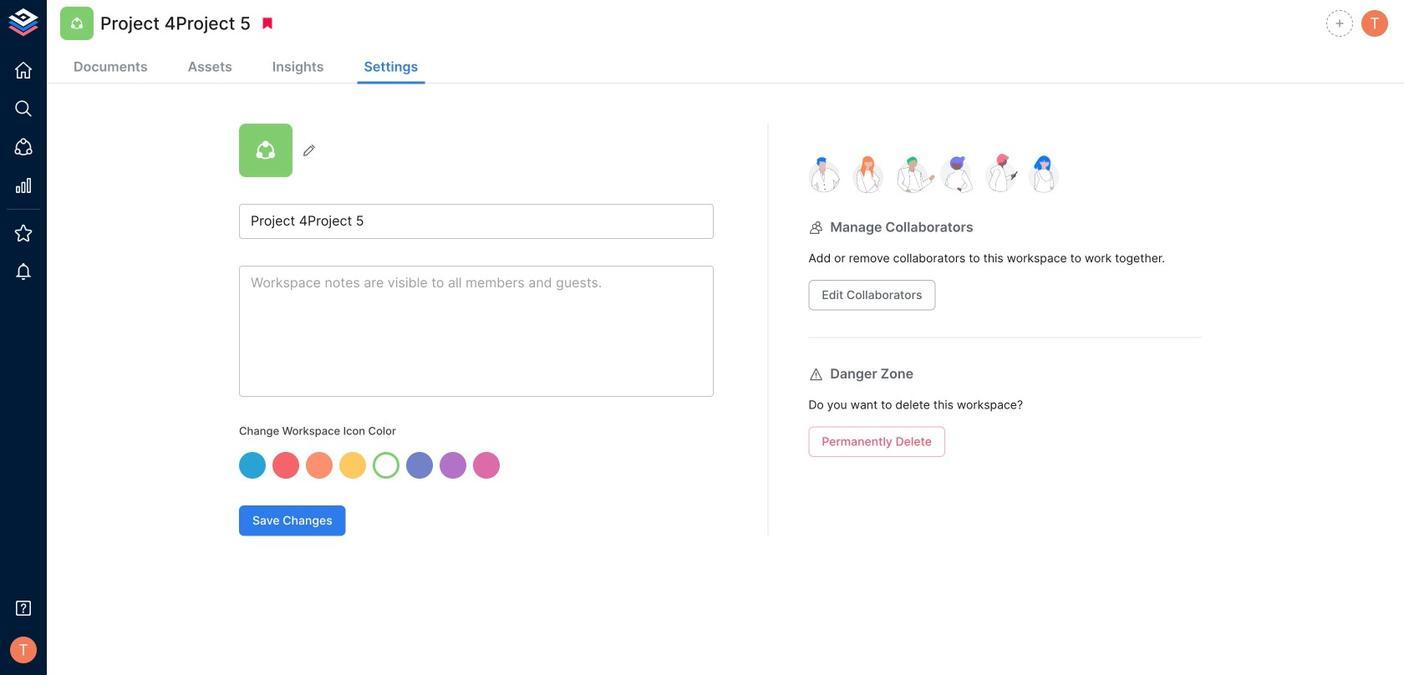 Task type: vqa. For each thing, say whether or not it's contained in the screenshot.
COLLABORATORS
no



Task type: locate. For each thing, give the bounding box(es) containing it.
Workspace notes are visible to all members and guests. text field
[[239, 266, 714, 397]]

Workspace Name text field
[[239, 204, 714, 239]]



Task type: describe. For each thing, give the bounding box(es) containing it.
remove bookmark image
[[260, 16, 275, 31]]



